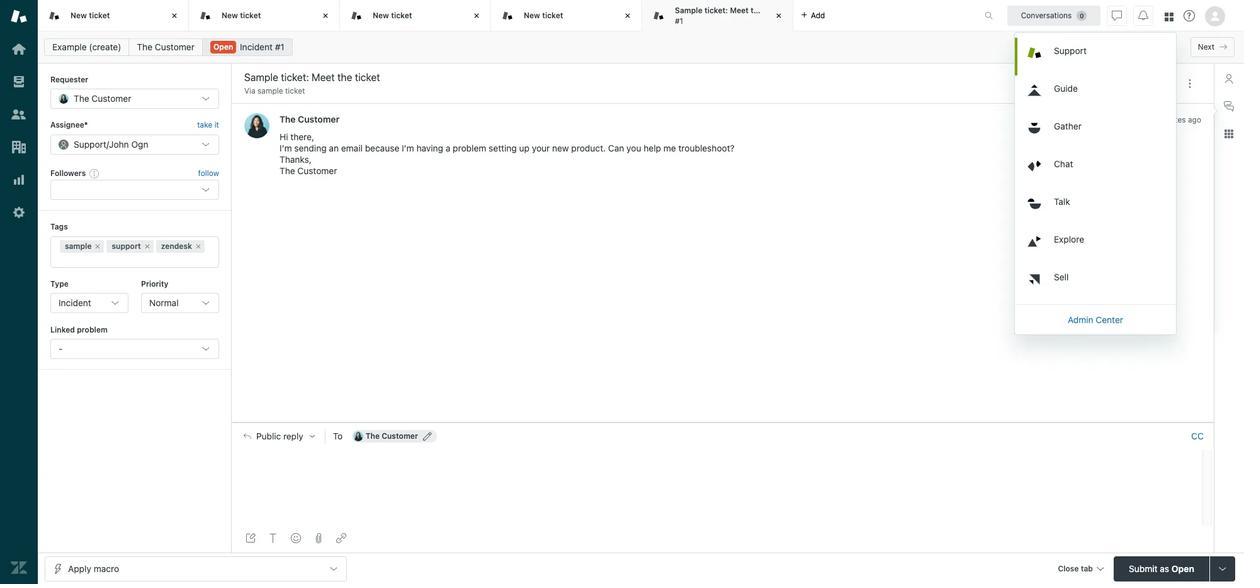 Task type: locate. For each thing, give the bounding box(es) containing it.
1 vertical spatial open
[[1172, 564, 1194, 574]]

conversations button
[[1007, 5, 1100, 25]]

open right as
[[1172, 564, 1194, 574]]

me
[[663, 143, 676, 154]]

0 horizontal spatial close image
[[319, 9, 332, 22]]

sample down tags
[[65, 241, 92, 251]]

1 horizontal spatial remove image
[[143, 243, 151, 250]]

admin image
[[11, 205, 27, 221]]

3 close image from the left
[[772, 9, 785, 22]]

0 horizontal spatial the customer link
[[129, 38, 203, 56]]

ago
[[1188, 115, 1201, 125]]

close image for tab containing sample ticket: meet the ticket
[[772, 9, 785, 22]]

1 horizontal spatial problem
[[453, 143, 486, 154]]

new for second new ticket tab from the left
[[222, 11, 238, 20]]

0 vertical spatial support
[[1054, 45, 1087, 56]]

support
[[1054, 45, 1087, 56], [74, 139, 106, 150]]

problem down incident popup button
[[77, 325, 108, 335]]

0 vertical spatial incident
[[240, 42, 273, 52]]

new for 4th new ticket tab from the right
[[71, 11, 87, 20]]

1 horizontal spatial close image
[[621, 9, 634, 22]]

ticket for 4th new ticket tab from the right
[[89, 11, 110, 20]]

the customer link up requester element
[[129, 38, 203, 56]]

4 new ticket tab from the left
[[491, 0, 642, 31]]

gather link
[[1017, 113, 1176, 151]]

0 horizontal spatial remove image
[[94, 243, 102, 250]]

close image for second new ticket tab from the left
[[319, 9, 332, 22]]

1 horizontal spatial the customer link
[[280, 114, 339, 125]]

(create)
[[89, 42, 121, 52]]

info on adding followers image
[[90, 169, 100, 179]]

remove image left support
[[94, 243, 102, 250]]

#1 down "sample"
[[675, 16, 683, 25]]

34 minutes ago
[[1146, 115, 1201, 125]]

reporting image
[[11, 172, 27, 188]]

assignee* element
[[50, 135, 219, 155]]

close image for first new ticket tab from the right
[[621, 9, 634, 22]]

incident up via
[[240, 42, 273, 52]]

secondary element
[[38, 35, 1244, 60]]

john
[[109, 139, 129, 150]]

get help image
[[1184, 10, 1195, 21]]

problem inside hi there, i'm sending an email because i'm having a problem setting up your new product. can you help me troubleshoot? thanks, the customer
[[453, 143, 486, 154]]

1 horizontal spatial incident
[[240, 42, 273, 52]]

talk
[[1054, 196, 1070, 207]]

1 vertical spatial problem
[[77, 325, 108, 335]]

2 new from the left
[[222, 11, 238, 20]]

ticket
[[765, 6, 786, 15], [89, 11, 110, 20], [240, 11, 261, 20], [391, 11, 412, 20], [542, 11, 563, 20], [285, 86, 305, 96]]

conversations
[[1021, 10, 1072, 20]]

the right (create)
[[137, 42, 152, 52]]

linked problem element
[[50, 340, 219, 360]]

1 horizontal spatial close image
[[470, 9, 483, 22]]

the customer link
[[129, 38, 203, 56], [280, 114, 339, 125]]

up
[[519, 143, 529, 154]]

new ticket tab
[[38, 0, 189, 31], [189, 0, 340, 31], [340, 0, 491, 31], [491, 0, 642, 31]]

1 horizontal spatial open
[[1172, 564, 1194, 574]]

1 horizontal spatial #1
[[675, 16, 683, 25]]

example
[[52, 42, 87, 52]]

the customer down requester in the top of the page
[[74, 93, 131, 104]]

type
[[50, 279, 69, 289]]

sample right via
[[258, 86, 283, 96]]

1 horizontal spatial support
[[1054, 45, 1087, 56]]

the customer right customer@example.com image
[[366, 432, 418, 441]]

0 vertical spatial problem
[[453, 143, 486, 154]]

linked problem
[[50, 325, 108, 335]]

insert emojis image
[[291, 534, 301, 544]]

1 remove image from the left
[[94, 243, 102, 250]]

it
[[214, 120, 219, 130]]

0 horizontal spatial i'm
[[280, 143, 292, 154]]

1 new from the left
[[71, 11, 87, 20]]

tab
[[642, 0, 793, 31]]

minutes
[[1158, 115, 1186, 125]]

#1 inside the secondary element
[[275, 42, 284, 52]]

2 i'm from the left
[[402, 143, 414, 154]]

apply macro
[[68, 564, 119, 574]]

customer inside hi there, i'm sending an email because i'm having a problem setting up your new product. can you help me troubleshoot? thanks, the customer
[[297, 166, 337, 177]]

customer inside the secondary element
[[155, 42, 194, 52]]

there,
[[290, 132, 314, 143]]

hi
[[280, 132, 288, 143]]

public
[[256, 432, 281, 442]]

ticket for third new ticket tab
[[391, 11, 412, 20]]

new ticket
[[71, 11, 110, 20], [222, 11, 261, 20], [373, 11, 412, 20], [524, 11, 563, 20]]

0 horizontal spatial support
[[74, 139, 106, 150]]

3 new ticket from the left
[[373, 11, 412, 20]]

incident down type on the left of page
[[59, 298, 91, 308]]

the customer link up there,
[[280, 114, 339, 125]]

via sample ticket
[[244, 86, 305, 96]]

2 new ticket from the left
[[222, 11, 261, 20]]

1 horizontal spatial i'm
[[402, 143, 414, 154]]

the customer inside the secondary element
[[137, 42, 194, 52]]

normal
[[149, 298, 179, 308]]

macro
[[94, 564, 119, 574]]

the down requester in the top of the page
[[74, 93, 89, 104]]

support down assignee* at the left top of page
[[74, 139, 106, 150]]

1 vertical spatial support
[[74, 139, 106, 150]]

i'm
[[280, 143, 292, 154], [402, 143, 414, 154]]

i'm left having
[[402, 143, 414, 154]]

ticket for first new ticket tab from the right
[[542, 11, 563, 20]]

open
[[213, 42, 233, 52], [1172, 564, 1194, 574]]

incident inside incident popup button
[[59, 298, 91, 308]]

1 vertical spatial #1
[[275, 42, 284, 52]]

tab
[[1081, 564, 1093, 574]]

4 new ticket from the left
[[524, 11, 563, 20]]

main element
[[0, 0, 38, 585]]

next button
[[1190, 37, 1235, 57]]

an
[[329, 143, 339, 154]]

close image
[[168, 9, 181, 22], [621, 9, 634, 22], [772, 9, 785, 22]]

2 close image from the left
[[621, 9, 634, 22]]

1 new ticket from the left
[[71, 11, 110, 20]]

sell link
[[1017, 264, 1176, 302]]

4 new from the left
[[524, 11, 540, 20]]

incident for incident
[[59, 298, 91, 308]]

customer@example.com image
[[353, 432, 363, 442]]

0 vertical spatial open
[[213, 42, 233, 52]]

3 new from the left
[[373, 11, 389, 20]]

avatar image
[[244, 114, 269, 139]]

0 vertical spatial #1
[[675, 16, 683, 25]]

close image for 4th new ticket tab from the right
[[168, 9, 181, 22]]

via
[[244, 86, 255, 96]]

add attachment image
[[314, 534, 324, 544]]

the customer
[[137, 42, 194, 52], [74, 93, 131, 104], [280, 114, 339, 125], [366, 432, 418, 441]]

34
[[1146, 115, 1156, 125]]

0 vertical spatial sample
[[258, 86, 283, 96]]

a
[[446, 143, 450, 154]]

ticket:
[[704, 6, 728, 15]]

2 remove image from the left
[[143, 243, 151, 250]]

product.
[[571, 143, 606, 154]]

format text image
[[268, 534, 278, 544]]

linked
[[50, 325, 75, 335]]

problem right a
[[453, 143, 486, 154]]

explore
[[1054, 234, 1084, 245]]

can
[[608, 143, 624, 154]]

0 vertical spatial the customer link
[[129, 38, 203, 56]]

-
[[59, 344, 63, 355]]

open left the incident #1
[[213, 42, 233, 52]]

1 horizontal spatial sample
[[258, 86, 283, 96]]

troubleshoot?
[[678, 143, 734, 154]]

add
[[811, 10, 825, 20]]

public reply
[[256, 432, 303, 442]]

remove image right support
[[143, 243, 151, 250]]

open inside the secondary element
[[213, 42, 233, 52]]

i'm down hi
[[280, 143, 292, 154]]

zendesk support image
[[11, 8, 27, 25]]

0 horizontal spatial close image
[[168, 9, 181, 22]]

remove image
[[94, 243, 102, 250], [143, 243, 151, 250]]

sell
[[1054, 272, 1069, 282]]

the inside hi there, i'm sending an email because i'm having a problem setting up your new product. can you help me troubleshoot? thanks, the customer
[[280, 166, 295, 177]]

the customer link inside the secondary element
[[129, 38, 203, 56]]

new
[[71, 11, 87, 20], [222, 11, 238, 20], [373, 11, 389, 20], [524, 11, 540, 20]]

0 horizontal spatial sample
[[65, 241, 92, 251]]

1 i'm from the left
[[280, 143, 292, 154]]

the down the thanks,
[[280, 166, 295, 177]]

0 horizontal spatial incident
[[59, 298, 91, 308]]

1 vertical spatial incident
[[59, 298, 91, 308]]

2 horizontal spatial close image
[[772, 9, 785, 22]]

support inside assignee* element
[[74, 139, 106, 150]]

0 horizontal spatial #1
[[275, 42, 284, 52]]

assignee*
[[50, 120, 88, 130]]

support
[[112, 241, 141, 251]]

support up guide
[[1054, 45, 1087, 56]]

zendesk
[[161, 241, 192, 251]]

take it button
[[197, 119, 219, 132]]

close image inside tab
[[772, 9, 785, 22]]

#1 up the via sample ticket
[[275, 42, 284, 52]]

tags
[[50, 222, 68, 232]]

close image
[[319, 9, 332, 22], [470, 9, 483, 22]]

1 vertical spatial the customer link
[[280, 114, 339, 125]]

new ticket for third new ticket tab
[[373, 11, 412, 20]]

0 horizontal spatial open
[[213, 42, 233, 52]]

customer
[[155, 42, 194, 52], [92, 93, 131, 104], [298, 114, 339, 125], [297, 166, 337, 177], [382, 432, 418, 441]]

2 close image from the left
[[470, 9, 483, 22]]

1 close image from the left
[[168, 9, 181, 22]]

sample
[[258, 86, 283, 96], [65, 241, 92, 251]]

incident for incident #1
[[240, 42, 273, 52]]

thanks,
[[280, 154, 311, 165]]

incident inside the secondary element
[[240, 42, 273, 52]]

#1
[[675, 16, 683, 25], [275, 42, 284, 52]]

edit user image
[[423, 432, 432, 441]]

1 close image from the left
[[319, 9, 332, 22]]

new for third new ticket tab
[[373, 11, 389, 20]]

the customer right (create)
[[137, 42, 194, 52]]

zendesk products image
[[1165, 12, 1174, 21]]



Task type: describe. For each thing, give the bounding box(es) containing it.
public reply button
[[232, 424, 325, 450]]

draft mode image
[[246, 534, 256, 544]]

priority
[[141, 279, 168, 289]]

new for first new ticket tab from the right
[[524, 11, 540, 20]]

sample ticket: meet the ticket #1
[[675, 6, 786, 25]]

next
[[1198, 42, 1214, 52]]

add link (cmd k) image
[[336, 534, 346, 544]]

34 minutes ago text field
[[1146, 115, 1201, 125]]

remove image for sample
[[94, 243, 102, 250]]

example (create)
[[52, 42, 121, 52]]

having
[[416, 143, 443, 154]]

3 new ticket tab from the left
[[340, 0, 491, 31]]

close tab button
[[1052, 557, 1109, 584]]

support for support / john ogn
[[74, 139, 106, 150]]

gather
[[1054, 121, 1082, 131]]

followers
[[50, 169, 86, 178]]

ticket actions image
[[1185, 79, 1195, 89]]

guide
[[1054, 83, 1078, 93]]

customer inside requester element
[[92, 93, 131, 104]]

zendesk image
[[11, 560, 27, 577]]

hide composer image
[[718, 418, 728, 428]]

admin
[[1068, 314, 1093, 325]]

#1 inside the sample ticket: meet the ticket #1
[[675, 16, 683, 25]]

button displays agent's chat status as invisible. image
[[1112, 10, 1122, 20]]

displays possible ticket submission types image
[[1218, 564, 1228, 574]]

email
[[341, 143, 363, 154]]

Subject field
[[242, 70, 1131, 85]]

close image for third new ticket tab
[[470, 9, 483, 22]]

new ticket for first new ticket tab from the right
[[524, 11, 563, 20]]

new ticket for 4th new ticket tab from the right
[[71, 11, 110, 20]]

chat link
[[1017, 151, 1176, 189]]

close tab
[[1058, 564, 1093, 574]]

explore link
[[1017, 226, 1176, 264]]

normal button
[[141, 293, 219, 313]]

submit
[[1129, 564, 1158, 574]]

requester element
[[50, 89, 219, 109]]

followers element
[[50, 180, 219, 200]]

support link
[[1017, 37, 1176, 75]]

talk link
[[1017, 189, 1176, 226]]

the right customer@example.com image
[[366, 432, 380, 441]]

setting
[[489, 143, 517, 154]]

the inside requester element
[[74, 93, 89, 104]]

admin center link
[[1015, 308, 1176, 333]]

ticket for second new ticket tab from the left
[[240, 11, 261, 20]]

help
[[644, 143, 661, 154]]

customers image
[[11, 106, 27, 123]]

get started image
[[11, 41, 27, 57]]

hi there, i'm sending an email because i'm having a problem setting up your new product. can you help me troubleshoot? thanks, the customer
[[280, 132, 734, 177]]

support for support
[[1054, 45, 1087, 56]]

you
[[627, 143, 641, 154]]

requester
[[50, 75, 88, 84]]

/
[[106, 139, 109, 150]]

as
[[1160, 564, 1169, 574]]

sending
[[294, 143, 326, 154]]

center
[[1096, 314, 1123, 325]]

sample
[[675, 6, 702, 15]]

apps image
[[1224, 129, 1234, 139]]

new
[[552, 143, 569, 154]]

1 new ticket tab from the left
[[38, 0, 189, 31]]

customer context image
[[1224, 74, 1234, 84]]

tabs tab list
[[38, 0, 971, 31]]

incident button
[[50, 293, 128, 313]]

cc
[[1191, 431, 1204, 442]]

new ticket for second new ticket tab from the left
[[222, 11, 261, 20]]

take it
[[197, 120, 219, 130]]

cc button
[[1191, 431, 1204, 442]]

follow
[[198, 169, 219, 178]]

close
[[1058, 564, 1079, 574]]

apply
[[68, 564, 91, 574]]

remove image
[[195, 243, 202, 250]]

0 horizontal spatial problem
[[77, 325, 108, 335]]

tab containing sample ticket: meet the ticket
[[642, 0, 793, 31]]

example (create) button
[[44, 38, 129, 56]]

support / john ogn
[[74, 139, 148, 150]]

incident #1
[[240, 42, 284, 52]]

reply
[[283, 432, 303, 442]]

your
[[532, 143, 550, 154]]

follow button
[[198, 168, 219, 179]]

organizations image
[[11, 139, 27, 156]]

the customer up there,
[[280, 114, 339, 125]]

the
[[751, 6, 763, 15]]

the customer inside requester element
[[74, 93, 131, 104]]

ogn
[[131, 139, 148, 150]]

views image
[[11, 74, 27, 90]]

the up hi
[[280, 114, 296, 125]]

admin center
[[1068, 314, 1123, 325]]

add button
[[793, 0, 833, 31]]

chat
[[1054, 158, 1073, 169]]

notifications image
[[1138, 10, 1148, 20]]

2 new ticket tab from the left
[[189, 0, 340, 31]]

to
[[333, 431, 343, 442]]

remove image for support
[[143, 243, 151, 250]]

submit as open
[[1129, 564, 1194, 574]]

meet
[[730, 6, 749, 15]]

because
[[365, 143, 399, 154]]

ticket inside the sample ticket: meet the ticket #1
[[765, 6, 786, 15]]

guide link
[[1017, 75, 1176, 113]]

take
[[197, 120, 212, 130]]

1 vertical spatial sample
[[65, 241, 92, 251]]



Task type: vqa. For each thing, say whether or not it's contained in the screenshot.
TAKE IT
yes



